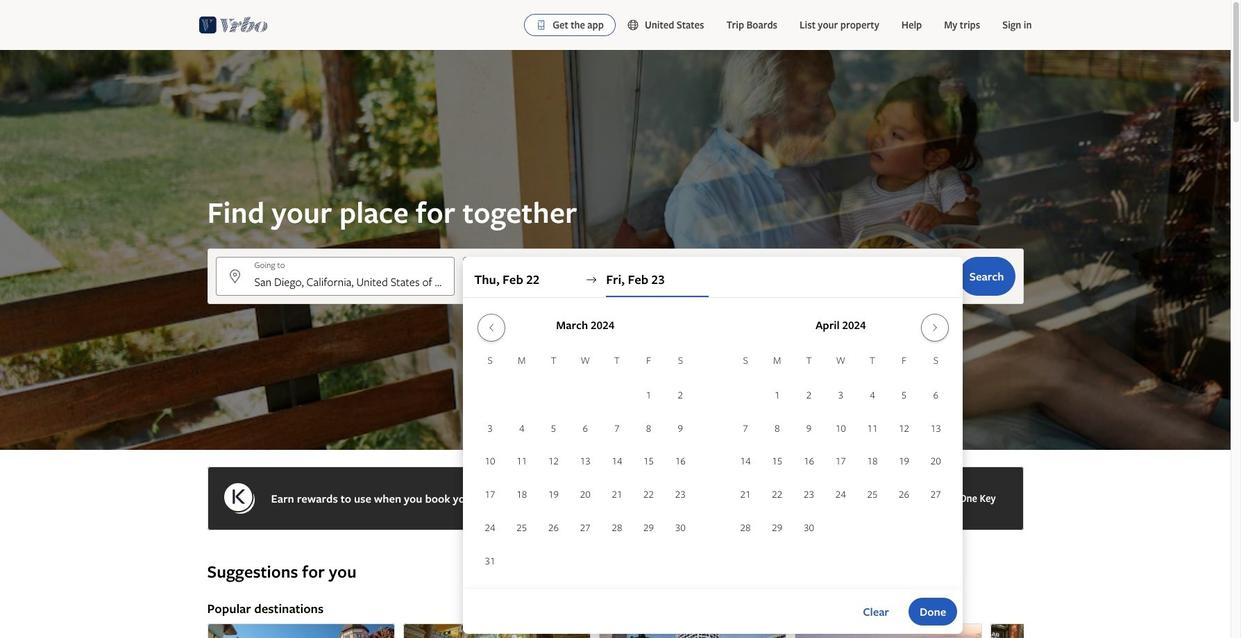 Task type: locate. For each thing, give the bounding box(es) containing it.
vrbo logo image
[[199, 14, 268, 36]]

application
[[474, 308, 952, 578]]

next month image
[[927, 322, 944, 333]]

april 2024 element
[[730, 353, 952, 545]]

recently viewed region
[[199, 539, 1032, 561]]

main content
[[0, 50, 1231, 638]]



Task type: describe. For each thing, give the bounding box(es) containing it.
previous month image
[[483, 322, 500, 333]]

gastown showing signage, street scenes and outdoor eating image
[[991, 624, 1178, 638]]

application inside wizard region
[[474, 308, 952, 578]]

small image
[[627, 19, 645, 31]]

downtown seattle featuring a skyscraper, a city and street scenes image
[[599, 624, 786, 638]]

makiki - lower punchbowl - tantalus showing landscape views, a sunset and a city image
[[795, 624, 982, 638]]

leavenworth featuring a small town or village and street scenes image
[[207, 624, 395, 638]]

las vegas featuring interior views image
[[403, 624, 591, 638]]

wizard region
[[0, 50, 1231, 634]]

download the app button image
[[536, 19, 547, 31]]

march 2024 element
[[474, 353, 697, 578]]

directional image
[[586, 274, 598, 286]]



Task type: vqa. For each thing, say whether or not it's contained in the screenshot.
small icon
yes



